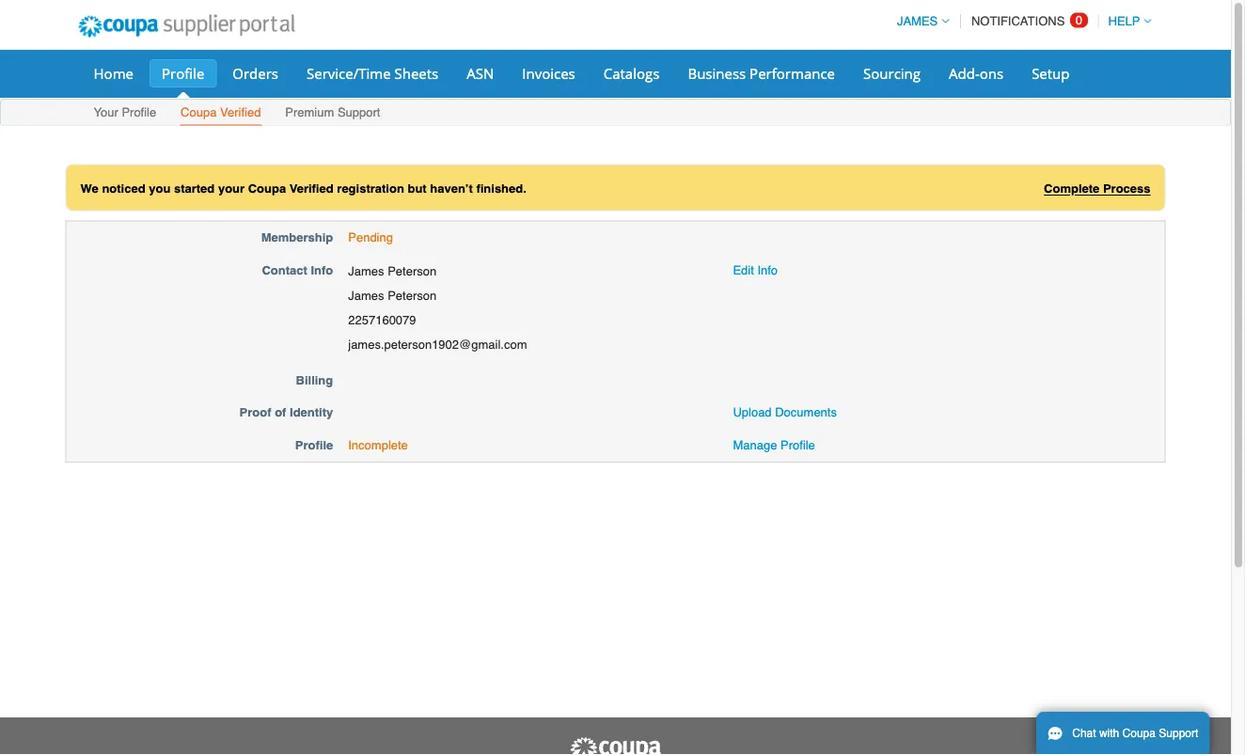 Task type: locate. For each thing, give the bounding box(es) containing it.
documents
[[776, 406, 838, 420]]

verified
[[220, 105, 261, 120], [290, 182, 334, 196]]

coupa right your
[[248, 182, 286, 196]]

coupa right with
[[1123, 727, 1157, 741]]

0 vertical spatial support
[[338, 105, 381, 120]]

started
[[174, 182, 215, 196]]

upload documents link
[[733, 406, 838, 420]]

business
[[688, 64, 746, 83]]

edit info
[[733, 263, 778, 277]]

coupa down profile link
[[181, 105, 217, 120]]

0 vertical spatial james peterson
[[348, 264, 437, 278]]

profile up coupa verified at the left
[[162, 64, 204, 83]]

premium support link
[[284, 101, 382, 126]]

business performance link
[[676, 59, 848, 88]]

profile down identity
[[295, 438, 333, 452]]

1 vertical spatial verified
[[290, 182, 334, 196]]

james down pending
[[348, 264, 384, 278]]

peterson down pending
[[388, 264, 437, 278]]

0 vertical spatial verified
[[220, 105, 261, 120]]

verified down orders link
[[220, 105, 261, 120]]

1 vertical spatial coupa
[[248, 182, 286, 196]]

ons
[[980, 64, 1004, 83]]

proof of identity
[[240, 406, 333, 420]]

peterson
[[388, 264, 437, 278], [388, 289, 437, 303]]

add-
[[950, 64, 980, 83]]

0 vertical spatial coupa supplier portal image
[[65, 3, 308, 50]]

home
[[94, 64, 134, 83]]

1 vertical spatial coupa supplier portal image
[[569, 737, 663, 756]]

you
[[149, 182, 171, 196]]

support inside button
[[1160, 727, 1199, 741]]

2 vertical spatial coupa
[[1123, 727, 1157, 741]]

0 horizontal spatial support
[[338, 105, 381, 120]]

0 horizontal spatial coupa
[[181, 105, 217, 120]]

orders
[[233, 64, 279, 83]]

1 horizontal spatial coupa supplier portal image
[[569, 737, 663, 756]]

service/time sheets link
[[295, 59, 451, 88]]

navigation containing notifications 0
[[889, 3, 1152, 40]]

profile down documents
[[781, 438, 816, 452]]

james
[[898, 14, 938, 28], [348, 264, 384, 278], [348, 289, 384, 303]]

help
[[1109, 14, 1141, 28]]

home link
[[81, 59, 146, 88]]

orders link
[[220, 59, 291, 88]]

coupa
[[181, 105, 217, 120], [248, 182, 286, 196], [1123, 727, 1157, 741]]

noticed
[[102, 182, 145, 196]]

1 vertical spatial support
[[1160, 727, 1199, 741]]

manage profile link
[[733, 438, 816, 452]]

service/time sheets
[[307, 64, 439, 83]]

pending
[[348, 231, 393, 245]]

help link
[[1101, 14, 1152, 28]]

support right with
[[1160, 727, 1199, 741]]

verified up the membership in the top of the page
[[290, 182, 334, 196]]

james up 2257160079
[[348, 289, 384, 303]]

1 horizontal spatial support
[[1160, 727, 1199, 741]]

0 horizontal spatial verified
[[220, 105, 261, 120]]

support down service/time
[[338, 105, 381, 120]]

profile inside the your profile link
[[122, 105, 156, 120]]

add-ons
[[950, 64, 1004, 83]]

your
[[218, 182, 245, 196]]

james peterson
[[348, 264, 437, 278], [348, 289, 437, 303]]

info
[[311, 263, 333, 277], [758, 263, 778, 277]]

incomplete
[[348, 438, 408, 452]]

profile link
[[150, 59, 217, 88]]

complete process
[[1045, 182, 1151, 196]]

profile inside profile link
[[162, 64, 204, 83]]

coupa inside button
[[1123, 727, 1157, 741]]

peterson up 2257160079
[[388, 289, 437, 303]]

james peterson up 2257160079
[[348, 289, 437, 303]]

profile
[[162, 64, 204, 83], [122, 105, 156, 120], [295, 438, 333, 452], [781, 438, 816, 452]]

chat with coupa support button
[[1037, 712, 1211, 756]]

coupa supplier portal image
[[65, 3, 308, 50], [569, 737, 663, 756]]

support
[[338, 105, 381, 120], [1160, 727, 1199, 741]]

profile right your
[[122, 105, 156, 120]]

1 info from the left
[[311, 263, 333, 277]]

navigation
[[889, 3, 1152, 40]]

2 info from the left
[[758, 263, 778, 277]]

1 peterson from the top
[[388, 264, 437, 278]]

1 vertical spatial peterson
[[388, 289, 437, 303]]

info for edit info
[[758, 263, 778, 277]]

info right contact
[[311, 263, 333, 277]]

james up sourcing
[[898, 14, 938, 28]]

proof
[[240, 406, 272, 420]]

0 vertical spatial peterson
[[388, 264, 437, 278]]

sourcing
[[864, 64, 921, 83]]

2257160079
[[348, 313, 416, 327]]

0 horizontal spatial info
[[311, 263, 333, 277]]

2 horizontal spatial coupa
[[1123, 727, 1157, 741]]

of
[[275, 406, 286, 420]]

we
[[80, 182, 99, 196]]

haven't
[[430, 182, 473, 196]]

notifications 0
[[972, 13, 1083, 28]]

1 vertical spatial james peterson
[[348, 289, 437, 303]]

james.peterson1902@gmail.com
[[348, 337, 527, 352]]

setup link
[[1020, 59, 1083, 88]]

info right edit
[[758, 263, 778, 277]]

identity
[[290, 406, 333, 420]]

1 horizontal spatial info
[[758, 263, 778, 277]]

james peterson down pending
[[348, 264, 437, 278]]



Task type: vqa. For each thing, say whether or not it's contained in the screenshot.
Sheets
yes



Task type: describe. For each thing, give the bounding box(es) containing it.
contact
[[262, 263, 308, 277]]

1 vertical spatial james
[[348, 264, 384, 278]]

1 horizontal spatial coupa
[[248, 182, 286, 196]]

complete
[[1045, 182, 1100, 196]]

notifications
[[972, 14, 1066, 28]]

invoices link
[[510, 59, 588, 88]]

premium support
[[285, 105, 381, 120]]

james link
[[889, 14, 950, 28]]

0 vertical spatial james
[[898, 14, 938, 28]]

0 horizontal spatial coupa supplier portal image
[[65, 3, 308, 50]]

asn link
[[455, 59, 507, 88]]

we noticed you started your coupa verified registration but haven't finished.
[[80, 182, 527, 196]]

1 james peterson from the top
[[348, 264, 437, 278]]

billing
[[296, 373, 333, 387]]

invoices
[[523, 64, 576, 83]]

info for contact info
[[311, 263, 333, 277]]

sourcing link
[[852, 59, 934, 88]]

coupa verified
[[181, 105, 261, 120]]

2 james peterson from the top
[[348, 289, 437, 303]]

upload documents
[[733, 406, 838, 420]]

upload
[[733, 406, 772, 420]]

business performance
[[688, 64, 836, 83]]

sheets
[[395, 64, 439, 83]]

process
[[1104, 182, 1151, 196]]

contact info
[[262, 263, 333, 277]]

your
[[94, 105, 118, 120]]

service/time
[[307, 64, 391, 83]]

asn
[[467, 64, 494, 83]]

0
[[1076, 13, 1083, 27]]

catalogs
[[604, 64, 660, 83]]

your profile
[[94, 105, 156, 120]]

finished.
[[477, 182, 527, 196]]

premium
[[285, 105, 334, 120]]

chat with coupa support
[[1073, 727, 1199, 741]]

registration
[[337, 182, 405, 196]]

2 peterson from the top
[[388, 289, 437, 303]]

edit
[[733, 263, 755, 277]]

performance
[[750, 64, 836, 83]]

catalogs link
[[592, 59, 672, 88]]

1 horizontal spatial verified
[[290, 182, 334, 196]]

edit info link
[[733, 263, 778, 277]]

chat
[[1073, 727, 1097, 741]]

coupa verified link
[[180, 101, 262, 126]]

add-ons link
[[937, 59, 1016, 88]]

manage
[[733, 438, 778, 452]]

membership
[[261, 231, 333, 245]]

but
[[408, 182, 427, 196]]

manage profile
[[733, 438, 816, 452]]

with
[[1100, 727, 1120, 741]]

0 vertical spatial coupa
[[181, 105, 217, 120]]

setup
[[1032, 64, 1070, 83]]

2 vertical spatial james
[[348, 289, 384, 303]]

your profile link
[[93, 101, 157, 126]]



